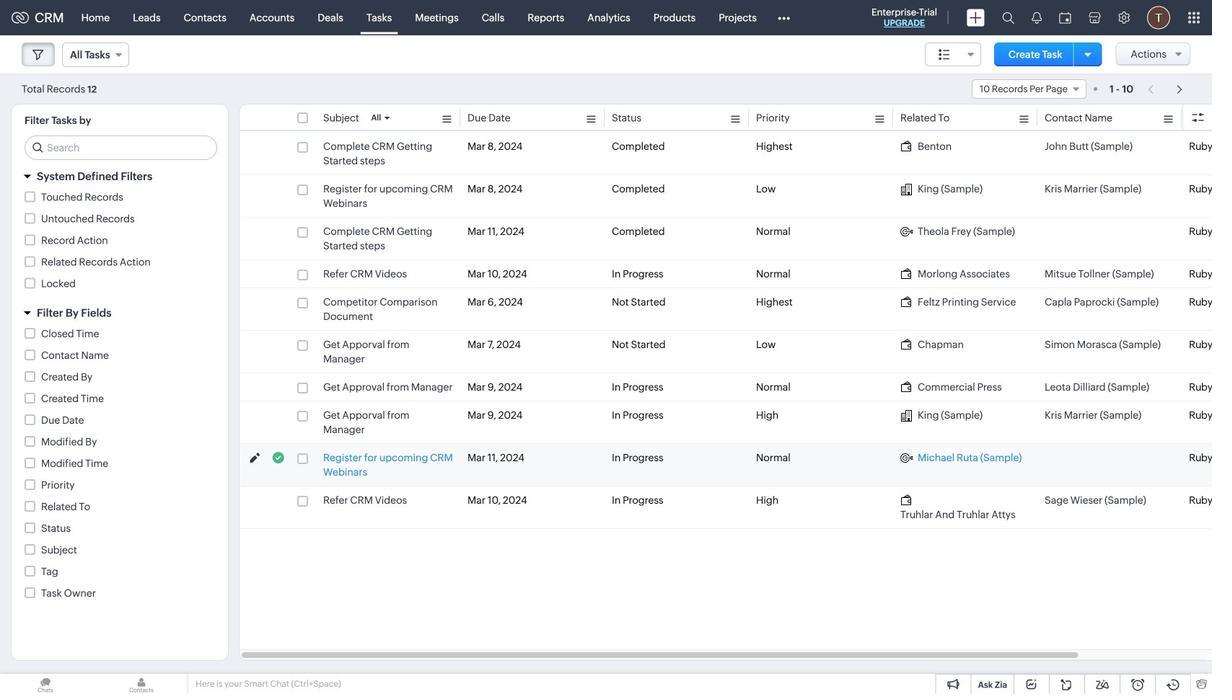 Task type: vqa. For each thing, say whether or not it's contained in the screenshot.
http://kingmanufacturing.com THE JACOB
no



Task type: locate. For each thing, give the bounding box(es) containing it.
create menu element
[[958, 0, 994, 35]]

None field
[[62, 43, 129, 67], [925, 43, 981, 66], [972, 79, 1087, 99], [62, 43, 129, 67], [972, 79, 1087, 99]]

profile element
[[1139, 0, 1179, 35]]

signals image
[[1032, 12, 1042, 24]]

row group
[[240, 133, 1212, 530]]

search image
[[1002, 12, 1014, 24]]

none field size
[[925, 43, 981, 66]]



Task type: describe. For each thing, give the bounding box(es) containing it.
logo image
[[12, 12, 29, 23]]

calendar image
[[1059, 12, 1071, 23]]

chats image
[[0, 675, 91, 695]]

search element
[[994, 0, 1023, 35]]

contacts image
[[96, 675, 187, 695]]

signals element
[[1023, 0, 1051, 35]]

profile image
[[1147, 6, 1170, 29]]

create menu image
[[967, 9, 985, 26]]

Other Modules field
[[768, 6, 799, 29]]

Search text field
[[25, 136, 216, 159]]

size image
[[939, 48, 950, 61]]



